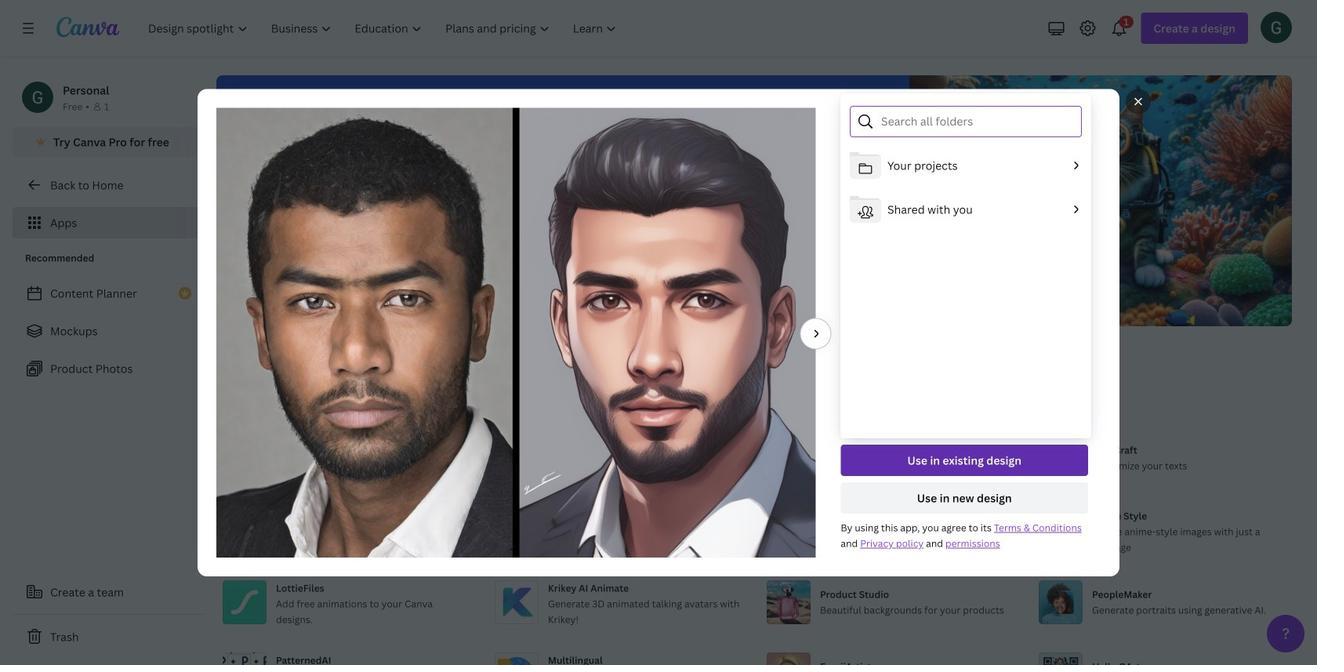 Task type: locate. For each thing, give the bounding box(es) containing it.
Input field to search for apps search field
[[248, 340, 489, 369]]

an image with a cursor next to a text box containing the prompt "a cat going scuba diving" to generate an image. the generated image of a cat doing scuba diving is behind the text box. image
[[846, 75, 1292, 326]]

1 horizontal spatial list
[[841, 144, 1092, 231]]

0 vertical spatial list
[[841, 144, 1092, 231]]

0 horizontal spatial list
[[13, 278, 204, 384]]

1 vertical spatial list
[[13, 278, 204, 384]]

list
[[841, 144, 1092, 231], [13, 278, 204, 384]]



Task type: describe. For each thing, give the bounding box(es) containing it.
top level navigation element
[[138, 13, 630, 44]]

Search all folders search field
[[882, 107, 1072, 136]]



Task type: vqa. For each thing, say whether or not it's contained in the screenshot.
list to the right
yes



